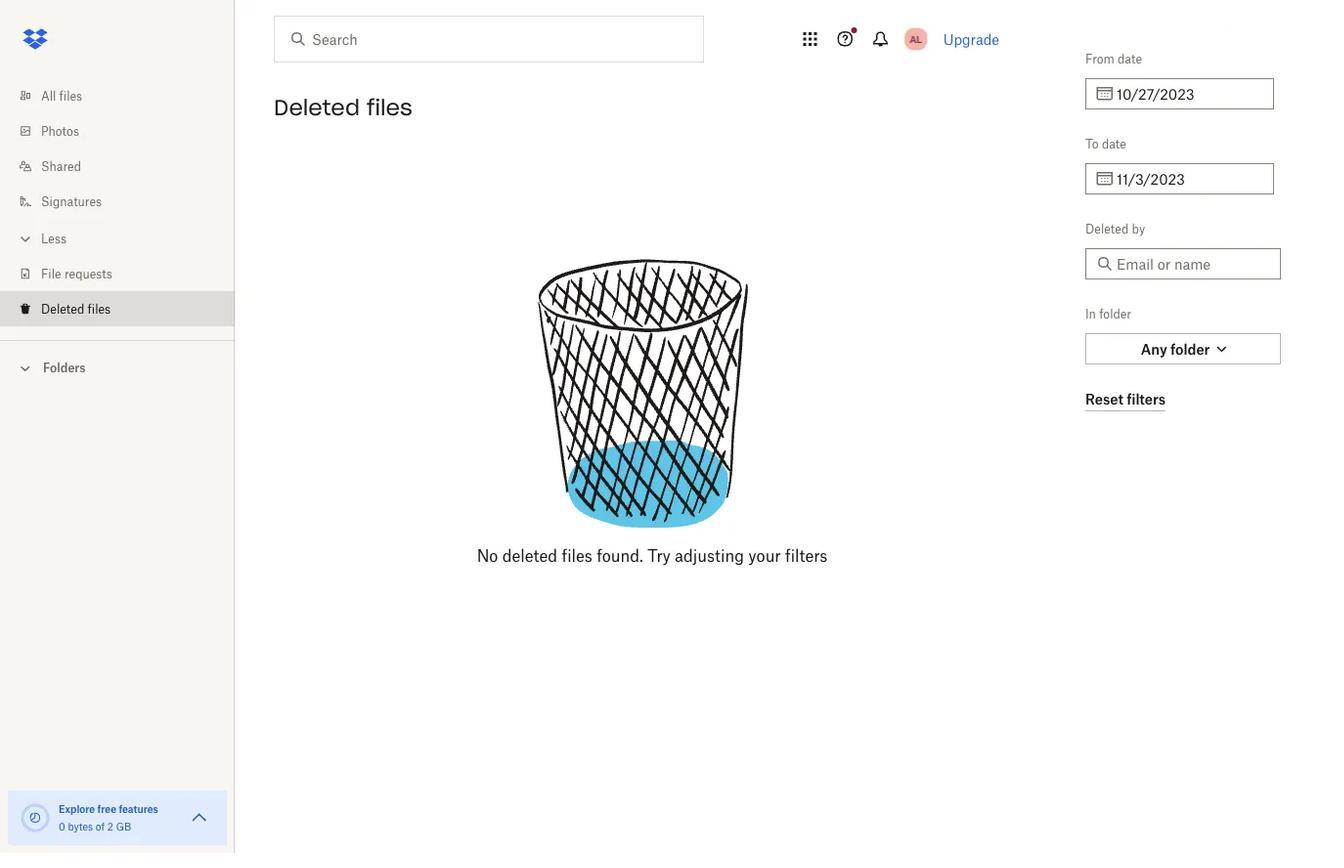 Task type: vqa. For each thing, say whether or not it's contained in the screenshot.
less
yes



Task type: locate. For each thing, give the bounding box(es) containing it.
1 vertical spatial date
[[1102, 136, 1127, 151]]

to
[[1086, 136, 1099, 151]]

0 horizontal spatial deleted files
[[41, 302, 111, 316]]

deleted files list item
[[0, 291, 235, 327]]

date
[[1118, 51, 1142, 66], [1102, 136, 1127, 151]]

less
[[41, 231, 67, 246]]

folder inside button
[[1171, 341, 1210, 357]]

files
[[59, 89, 82, 103], [367, 94, 413, 121], [88, 302, 111, 316], [562, 547, 593, 566]]

any folder
[[1141, 341, 1210, 357]]

filters right reset
[[1127, 391, 1166, 408]]

of
[[96, 821, 105, 833]]

0 vertical spatial folder
[[1100, 307, 1132, 321]]

date for from date
[[1118, 51, 1142, 66]]

shared link
[[16, 149, 235, 184]]

al
[[910, 33, 922, 45]]

filters
[[1127, 391, 1166, 408], [785, 547, 828, 566]]

folders button
[[0, 353, 235, 382]]

any folder button
[[1086, 334, 1281, 365]]

all files link
[[16, 78, 235, 113]]

try
[[648, 547, 671, 566]]

1 horizontal spatial filters
[[1127, 391, 1166, 408]]

0 vertical spatial date
[[1118, 51, 1142, 66]]

photos link
[[16, 113, 235, 149]]

1 horizontal spatial deleted
[[274, 94, 360, 121]]

al button
[[901, 23, 932, 55]]

deleted files inside list item
[[41, 302, 111, 316]]

from date
[[1086, 51, 1142, 66]]

folder right any
[[1171, 341, 1210, 357]]

no deleted files found. try adjusting your filters
[[477, 547, 828, 566]]

folder
[[1100, 307, 1132, 321], [1171, 341, 1210, 357]]

gb
[[116, 821, 131, 833]]

1 vertical spatial deleted files
[[41, 302, 111, 316]]

1 horizontal spatial folder
[[1171, 341, 1210, 357]]

explore free features 0 bytes of 2 gb
[[59, 803, 158, 833]]

0 vertical spatial filters
[[1127, 391, 1166, 408]]

Deleted by text field
[[1117, 253, 1270, 275]]

1 vertical spatial filters
[[785, 547, 828, 566]]

bytes
[[68, 821, 93, 833]]

date for to date
[[1102, 136, 1127, 151]]

file requests link
[[16, 256, 235, 291]]

by
[[1132, 222, 1145, 236]]

signatures link
[[16, 184, 235, 219]]

files inside deleted files link
[[88, 302, 111, 316]]

filters right "your"
[[785, 547, 828, 566]]

folder for in folder
[[1100, 307, 1132, 321]]

deleted
[[274, 94, 360, 121], [1086, 222, 1129, 236], [41, 302, 84, 316]]

photos
[[41, 124, 79, 138]]

0 horizontal spatial deleted
[[41, 302, 84, 316]]

deleted files
[[274, 94, 413, 121], [41, 302, 111, 316]]

folder right the in in the top of the page
[[1100, 307, 1132, 321]]

2 vertical spatial deleted
[[41, 302, 84, 316]]

1 vertical spatial folder
[[1171, 341, 1210, 357]]

2 horizontal spatial deleted
[[1086, 222, 1129, 236]]

0 vertical spatial deleted files
[[274, 94, 413, 121]]

list
[[0, 67, 235, 340]]

From date text field
[[1117, 83, 1263, 105]]

in folder
[[1086, 307, 1132, 321]]

2
[[107, 821, 113, 833]]

reset filters button
[[1086, 388, 1166, 412]]

less image
[[16, 229, 35, 249]]

0
[[59, 821, 65, 833]]

files inside all files link
[[59, 89, 82, 103]]

to date
[[1086, 136, 1127, 151]]

deleted files link
[[16, 291, 235, 327]]

from
[[1086, 51, 1115, 66]]

date right from
[[1118, 51, 1142, 66]]

file requests
[[41, 267, 112, 281]]

date right to
[[1102, 136, 1127, 151]]

0 horizontal spatial folder
[[1100, 307, 1132, 321]]

0 vertical spatial deleted
[[274, 94, 360, 121]]

deleted
[[502, 547, 558, 566]]



Task type: describe. For each thing, give the bounding box(es) containing it.
list containing all files
[[0, 67, 235, 340]]

To date text field
[[1117, 168, 1263, 190]]

1 vertical spatial deleted
[[1086, 222, 1129, 236]]

folders
[[43, 361, 86, 376]]

upgrade link
[[944, 31, 1000, 47]]

your
[[749, 547, 781, 566]]

in
[[1086, 307, 1096, 321]]

upgrade
[[944, 31, 1000, 47]]

reset
[[1086, 391, 1124, 408]]

found.
[[597, 547, 643, 566]]

signatures
[[41, 194, 102, 209]]

deleted inside deleted files link
[[41, 302, 84, 316]]

reset filters
[[1086, 391, 1166, 408]]

shared
[[41, 159, 81, 174]]

dropbox image
[[16, 20, 55, 59]]

filters inside reset filters button
[[1127, 391, 1166, 408]]

all files
[[41, 89, 82, 103]]

folder for any folder
[[1171, 341, 1210, 357]]

1 horizontal spatial deleted files
[[274, 94, 413, 121]]

no
[[477, 547, 498, 566]]

file
[[41, 267, 61, 281]]

0 horizontal spatial filters
[[785, 547, 828, 566]]

features
[[119, 803, 158, 816]]

requests
[[64, 267, 112, 281]]

explore
[[59, 803, 95, 816]]

deleted by
[[1086, 222, 1145, 236]]

quota usage element
[[20, 803, 51, 834]]

all
[[41, 89, 56, 103]]

Search in folder "Dropbox" text field
[[312, 28, 663, 50]]

free
[[97, 803, 116, 816]]

any
[[1141, 341, 1167, 357]]

adjusting
[[675, 547, 744, 566]]



